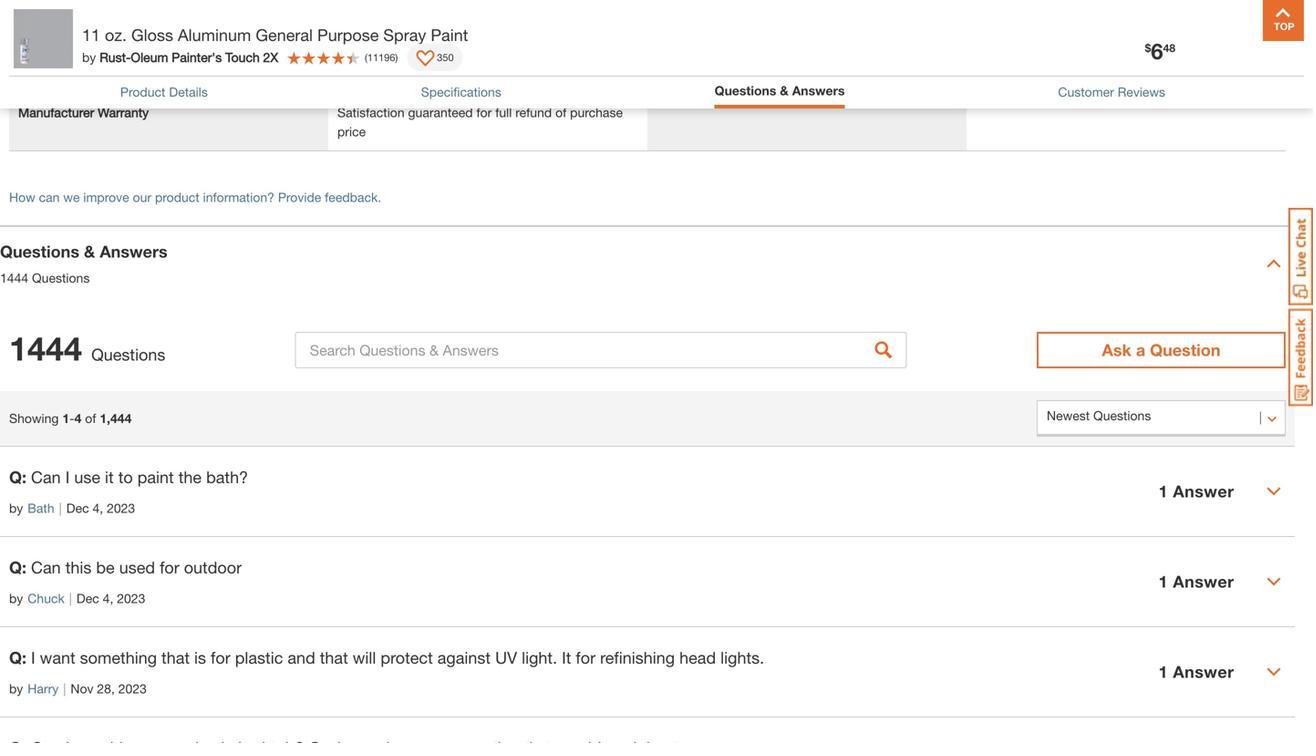 Task type: vqa. For each thing, say whether or not it's contained in the screenshot.
Customer Reviews
yes



Task type: describe. For each thing, give the bounding box(es) containing it.
| for i
[[59, 501, 62, 516]]

provide
[[278, 190, 321, 205]]

bath
[[28, 501, 54, 516]]

aluminum
[[178, 25, 251, 45]]

questions & answers
[[715, 83, 845, 98]]

350
[[437, 51, 454, 63]]

& for questions & answers
[[780, 83, 789, 98]]

2x
[[263, 50, 278, 65]]

oz.
[[105, 25, 127, 45]]

chuck
[[28, 591, 65, 606]]

11196
[[367, 51, 395, 63]]

purchase
[[570, 105, 623, 120]]

head
[[680, 648, 716, 668]]

feedback link image
[[1289, 308, 1314, 407]]

ask a question button
[[1037, 332, 1286, 369]]

can for can i use it to paint the bath?
[[31, 468, 61, 487]]

q: for q: can this be used for outdoor
[[9, 558, 26, 577]]

product
[[155, 190, 200, 205]]

4
[[74, 411, 82, 426]]

11
[[82, 25, 100, 45]]

( 11196 )
[[365, 51, 398, 63]]

$ 6 48
[[1145, 38, 1176, 64]]

q: i want something that is for plastic and that will protect against uv light. it for refinishing head lights.
[[9, 648, 765, 668]]

is
[[194, 648, 206, 668]]

4, for use
[[93, 501, 103, 516]]

bath button
[[28, 499, 54, 518]]

how can we improve our product information? provide feedback.
[[9, 190, 381, 205]]

plastic
[[235, 648, 283, 668]]

protect
[[381, 648, 433, 668]]

outdoor
[[184, 558, 242, 577]]

question
[[1150, 340, 1221, 360]]

1 for can this be used for outdoor
[[1159, 572, 1169, 592]]

2023 for it
[[107, 501, 135, 516]]

answers for questions & answers
[[792, 83, 845, 98]]

q: for q: i want something that is for plastic and that will protect against uv light. it for refinishing head lights.
[[9, 648, 26, 668]]

0 horizontal spatial i
[[31, 648, 35, 668]]

bath?
[[206, 468, 248, 487]]

certifications
[[89, 62, 186, 81]]

information?
[[203, 190, 275, 205]]

this
[[65, 558, 92, 577]]

350 button
[[407, 44, 463, 71]]

caret image
[[1267, 256, 1282, 271]]

q: can this be used for outdoor
[[9, 558, 242, 577]]

$
[[1145, 41, 1151, 54]]

how can we improve our product information? provide feedback. link
[[9, 190, 381, 205]]

2 answer from the top
[[1174, 572, 1235, 592]]

by rust-oleum painter's touch 2x
[[82, 50, 278, 65]]

1 vertical spatial 1444
[[9, 329, 82, 368]]

oleum
[[131, 50, 168, 65]]

refund
[[516, 105, 552, 120]]

6
[[1151, 38, 1164, 64]]

by chuck | dec 4, 2023
[[9, 591, 145, 606]]

want
[[40, 648, 75, 668]]

ask a question
[[1102, 340, 1221, 360]]

to
[[118, 468, 133, 487]]

chuck button
[[28, 589, 65, 608]]

general
[[256, 25, 313, 45]]

of inside satisfaction guaranteed for full refund of purchase price
[[556, 105, 567, 120]]

details
[[169, 84, 208, 99]]

by down 11
[[82, 50, 96, 65]]

product details
[[120, 84, 208, 99]]

top button
[[1263, 0, 1304, 41]]

1444 questions
[[9, 329, 166, 368]]

it
[[105, 468, 114, 487]]

11 oz. gloss aluminum general purpose spray paint
[[82, 25, 468, 45]]

-
[[69, 411, 74, 426]]

1,444
[[100, 411, 132, 426]]

by bath | dec 4, 2023
[[9, 501, 135, 516]]

)
[[395, 51, 398, 63]]

caret image for and
[[1267, 665, 1282, 680]]

(
[[365, 51, 367, 63]]

something
[[80, 648, 157, 668]]

and
[[288, 648, 315, 668]]

light.
[[522, 648, 557, 668]]

answer for bath?
[[1174, 482, 1235, 501]]

our
[[133, 190, 152, 205]]

2023 for used
[[117, 591, 145, 606]]

caret image for bath?
[[1267, 484, 1282, 499]]

1 vertical spatial of
[[85, 411, 96, 426]]

against
[[438, 648, 491, 668]]

refinishing
[[600, 648, 675, 668]]

satisfaction guaranteed for full refund of purchase price
[[338, 105, 623, 139]]

harry button
[[28, 680, 59, 699]]

1 answer for and
[[1159, 662, 1235, 682]]

feedback.
[[325, 190, 381, 205]]

will
[[353, 648, 376, 668]]

dec for this
[[77, 591, 99, 606]]

questions & answers 1444 questions
[[0, 242, 168, 286]]

touch
[[225, 50, 260, 65]]

reviews
[[1118, 84, 1166, 99]]

product image image
[[14, 9, 73, 68]]

by for want
[[9, 681, 23, 696]]

48
[[1164, 41, 1176, 54]]

uv
[[495, 648, 517, 668]]

specifications
[[421, 84, 502, 99]]



Task type: locate. For each thing, give the bounding box(es) containing it.
| left nov
[[63, 681, 66, 696]]

2 vertical spatial caret image
[[1267, 665, 1282, 680]]

nov
[[71, 681, 94, 696]]

1 horizontal spatial |
[[63, 681, 66, 696]]

1 vertical spatial answers
[[100, 242, 168, 261]]

by for i
[[9, 501, 23, 516]]

1 vertical spatial &
[[84, 242, 95, 261]]

by left 'chuck'
[[9, 591, 23, 606]]

1 vertical spatial q:
[[9, 558, 26, 577]]

paint
[[431, 25, 468, 45]]

1444 up showing
[[9, 329, 82, 368]]

2023 right "28,"
[[118, 681, 147, 696]]

customer reviews
[[1059, 84, 1166, 99]]

for left full
[[477, 105, 492, 120]]

0 horizontal spatial of
[[85, 411, 96, 426]]

0 horizontal spatial answers
[[100, 242, 168, 261]]

0 vertical spatial of
[[556, 105, 567, 120]]

for right the used
[[160, 558, 179, 577]]

use
[[74, 468, 100, 487]]

1 vertical spatial dec
[[77, 591, 99, 606]]

0 horizontal spatial warranty
[[9, 62, 75, 81]]

dec down use
[[66, 501, 89, 516]]

q: for q: can i use it to paint the bath?
[[9, 468, 26, 487]]

2 vertical spatial |
[[63, 681, 66, 696]]

1 horizontal spatial of
[[556, 105, 567, 120]]

price
[[338, 124, 366, 139]]

by left bath
[[9, 501, 23, 516]]

of right 4
[[85, 411, 96, 426]]

can
[[39, 190, 60, 205]]

the
[[179, 468, 202, 487]]

1 vertical spatial 2023
[[117, 591, 145, 606]]

answers
[[792, 83, 845, 98], [100, 242, 168, 261]]

0 vertical spatial answers
[[792, 83, 845, 98]]

q: can i use it to paint the bath?
[[9, 468, 248, 487]]

1444 down how
[[0, 270, 28, 286]]

0 horizontal spatial |
[[59, 501, 62, 516]]

&
[[780, 83, 789, 98], [84, 242, 95, 261]]

can up 'chuck'
[[31, 558, 61, 577]]

live chat image
[[1289, 208, 1314, 306]]

warranty down 'product'
[[98, 105, 149, 120]]

2 vertical spatial answer
[[1174, 662, 1235, 682]]

2023
[[107, 501, 135, 516], [117, 591, 145, 606], [118, 681, 147, 696]]

full
[[496, 105, 512, 120]]

4, for be
[[103, 591, 113, 606]]

1444
[[0, 270, 28, 286], [9, 329, 82, 368]]

1 can from the top
[[31, 468, 61, 487]]

questions inside the 1444 questions
[[91, 345, 166, 364]]

q: down showing
[[9, 468, 26, 487]]

| right 'chuck'
[[69, 591, 72, 606]]

2 q: from the top
[[9, 558, 26, 577]]

1 for can i use it to paint the bath?
[[1159, 482, 1169, 501]]

we
[[63, 190, 80, 205]]

2 vertical spatial q:
[[9, 648, 26, 668]]

Search Questions & Answers text field
[[295, 332, 907, 369]]

2 caret image from the top
[[1267, 575, 1282, 589]]

3 q: from the top
[[9, 648, 26, 668]]

1 vertical spatial warranty
[[98, 105, 149, 120]]

1 1 answer from the top
[[1159, 482, 1235, 501]]

purpose
[[317, 25, 379, 45]]

for right is
[[211, 648, 231, 668]]

i
[[65, 468, 70, 487], [31, 648, 35, 668]]

0 vertical spatial &
[[780, 83, 789, 98]]

painter's
[[172, 50, 222, 65]]

of right refund
[[556, 105, 567, 120]]

|
[[59, 501, 62, 516], [69, 591, 72, 606], [63, 681, 66, 696]]

q: left the want
[[9, 648, 26, 668]]

0 vertical spatial 2023
[[107, 501, 135, 516]]

questions element
[[0, 446, 1295, 743]]

warranty / certifications
[[9, 62, 186, 81]]

for right it
[[576, 648, 596, 668]]

2 vertical spatial 2023
[[118, 681, 147, 696]]

2023 for that
[[118, 681, 147, 696]]

1 answer from the top
[[1174, 482, 1235, 501]]

1444 inside 'questions & answers 1444 questions'
[[0, 270, 28, 286]]

| right bath
[[59, 501, 62, 516]]

1 vertical spatial can
[[31, 558, 61, 577]]

showing 1 - 4 of 1,444
[[9, 411, 132, 426]]

2 vertical spatial 1 answer
[[1159, 662, 1235, 682]]

1 horizontal spatial answers
[[792, 83, 845, 98]]

can for can this be used for outdoor
[[31, 558, 61, 577]]

4, down use
[[93, 501, 103, 516]]

product
[[120, 84, 166, 99]]

product details button
[[120, 82, 208, 102], [120, 82, 208, 102]]

caret image
[[1267, 484, 1282, 499], [1267, 575, 1282, 589], [1267, 665, 1282, 680]]

used
[[119, 558, 155, 577]]

1 vertical spatial answer
[[1174, 572, 1235, 592]]

2 horizontal spatial |
[[69, 591, 72, 606]]

i left the want
[[31, 648, 35, 668]]

warranty
[[9, 62, 75, 81], [98, 105, 149, 120]]

0 vertical spatial q:
[[9, 468, 26, 487]]

1 horizontal spatial warranty
[[98, 105, 149, 120]]

1 horizontal spatial that
[[320, 648, 348, 668]]

manufacturer warranty
[[18, 105, 149, 120]]

that
[[162, 648, 190, 668], [320, 648, 348, 668]]

2023 down to
[[107, 501, 135, 516]]

by for this
[[9, 591, 23, 606]]

1 horizontal spatial i
[[65, 468, 70, 487]]

0 horizontal spatial &
[[84, 242, 95, 261]]

by
[[82, 50, 96, 65], [9, 501, 23, 516], [9, 591, 23, 606], [9, 681, 23, 696]]

1 caret image from the top
[[1267, 484, 1282, 499]]

satisfaction
[[338, 105, 405, 120]]

1 vertical spatial 1 answer
[[1159, 572, 1235, 592]]

/
[[79, 62, 85, 81]]

i left use
[[65, 468, 70, 487]]

1 horizontal spatial &
[[780, 83, 789, 98]]

0 horizontal spatial that
[[162, 648, 190, 668]]

0 vertical spatial warranty
[[9, 62, 75, 81]]

& for questions & answers 1444 questions
[[84, 242, 95, 261]]

2 can from the top
[[31, 558, 61, 577]]

0 vertical spatial caret image
[[1267, 484, 1282, 499]]

can
[[31, 468, 61, 487], [31, 558, 61, 577]]

1 vertical spatial i
[[31, 648, 35, 668]]

answers for questions & answers 1444 questions
[[100, 242, 168, 261]]

0 vertical spatial |
[[59, 501, 62, 516]]

q:
[[9, 468, 26, 487], [9, 558, 26, 577], [9, 648, 26, 668]]

by left harry
[[9, 681, 23, 696]]

that left is
[[162, 648, 190, 668]]

display image
[[416, 50, 434, 68]]

guaranteed
[[408, 105, 473, 120]]

specifications button
[[421, 82, 502, 102], [421, 82, 502, 102]]

3 1 answer from the top
[[1159, 662, 1235, 682]]

2023 down q: can this be used for outdoor
[[117, 591, 145, 606]]

28,
[[97, 681, 115, 696]]

4, down "be"
[[103, 591, 113, 606]]

1 vertical spatial caret image
[[1267, 575, 1282, 589]]

by harry | nov 28, 2023
[[9, 681, 147, 696]]

paint
[[137, 468, 174, 487]]

it
[[562, 648, 571, 668]]

0 vertical spatial 1 answer
[[1159, 482, 1235, 501]]

spray
[[383, 25, 426, 45]]

1 vertical spatial |
[[69, 591, 72, 606]]

for
[[477, 105, 492, 120], [160, 558, 179, 577], [211, 648, 231, 668], [576, 648, 596, 668]]

1 vertical spatial 4,
[[103, 591, 113, 606]]

answers inside 'questions & answers 1444 questions'
[[100, 242, 168, 261]]

answer for and
[[1174, 662, 1235, 682]]

that left will
[[320, 648, 348, 668]]

0 vertical spatial dec
[[66, 501, 89, 516]]

0 vertical spatial 1444
[[0, 270, 28, 286]]

2 1 answer from the top
[[1159, 572, 1235, 592]]

0 vertical spatial i
[[65, 468, 70, 487]]

0 vertical spatial 4,
[[93, 501, 103, 516]]

customer
[[1059, 84, 1115, 99]]

2 that from the left
[[320, 648, 348, 668]]

dec down this
[[77, 591, 99, 606]]

1
[[62, 411, 69, 426], [1159, 482, 1169, 501], [1159, 572, 1169, 592], [1159, 662, 1169, 682]]

for inside satisfaction guaranteed for full refund of purchase price
[[477, 105, 492, 120]]

3 answer from the top
[[1174, 662, 1235, 682]]

q: left this
[[9, 558, 26, 577]]

1 answer for bath?
[[1159, 482, 1235, 501]]

manufacturer
[[18, 105, 94, 120]]

ask
[[1102, 340, 1132, 360]]

warranty left /
[[9, 62, 75, 81]]

1 that from the left
[[162, 648, 190, 668]]

be
[[96, 558, 115, 577]]

| for this
[[69, 591, 72, 606]]

can up bath
[[31, 468, 61, 487]]

a
[[1136, 340, 1146, 360]]

& inside 'questions & answers 1444 questions'
[[84, 242, 95, 261]]

| for want
[[63, 681, 66, 696]]

harry
[[28, 681, 59, 696]]

of
[[556, 105, 567, 120], [85, 411, 96, 426]]

1 for i want something that is for plastic and that will protect against uv light. it for refinishing head lights.
[[1159, 662, 1169, 682]]

showing
[[9, 411, 59, 426]]

rust-
[[100, 50, 131, 65]]

dec for i
[[66, 501, 89, 516]]

3 caret image from the top
[[1267, 665, 1282, 680]]

1 q: from the top
[[9, 468, 26, 487]]

0 vertical spatial answer
[[1174, 482, 1235, 501]]

gloss
[[131, 25, 173, 45]]

0 vertical spatial can
[[31, 468, 61, 487]]

customer reviews button
[[1059, 82, 1166, 102], [1059, 82, 1166, 102]]

improve
[[83, 190, 129, 205]]



